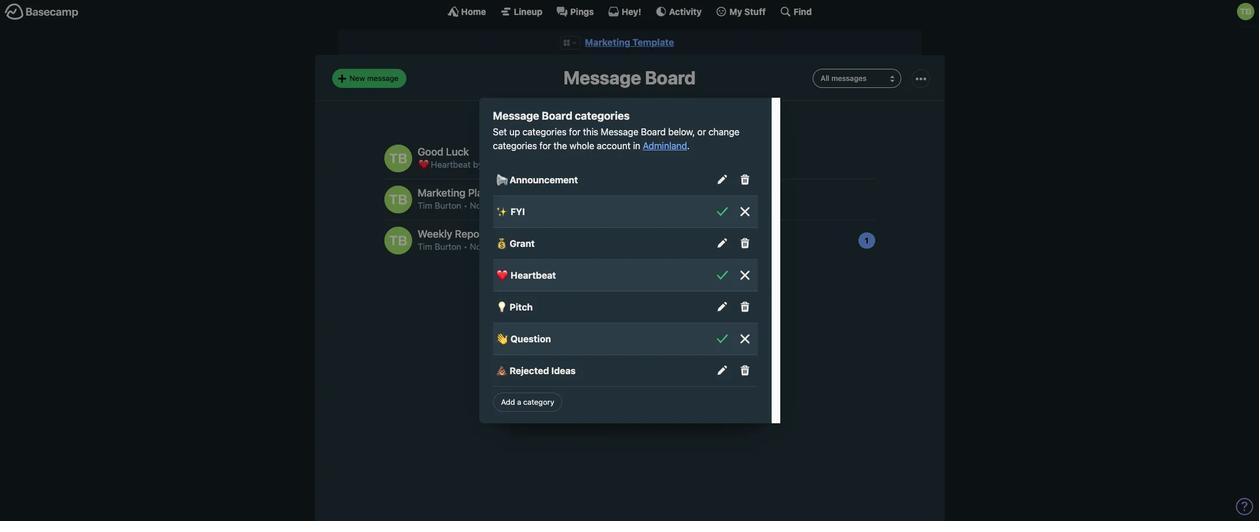 Task type: describe. For each thing, give the bounding box(es) containing it.
message for message board categories
[[493, 109, 540, 122]]

marketing plan proposal tim burton • nov 21 —           space to create the greatest marketing plan.
[[418, 187, 685, 211]]

pitch
[[510, 303, 533, 313]]

main element
[[0, 0, 1260, 23]]

the for categories
[[554, 141, 567, 151]]

greatest
[[589, 201, 622, 211]]

add a category
[[501, 398, 555, 407]]

will
[[593, 242, 606, 252]]

nov 21 element
[[470, 201, 497, 211]]

board
[[568, 242, 591, 252]]

a-
[[657, 115, 667, 125]]

find
[[794, 6, 812, 17]]

category
[[524, 398, 555, 407]]

nov 20 element
[[470, 242, 499, 252]]

new message link
[[332, 69, 407, 88]]

board inside set up categories for this message board below, or change categories for the whole account in
[[641, 127, 666, 138]]

lineup link
[[500, 6, 543, 17]]

up
[[510, 127, 520, 138]]

— inside weekly report tim burton • nov 20 —           this message board will serve as a place to ask questions
[[501, 242, 508, 252]]

.
[[687, 141, 690, 151]]

burton for plan
[[435, 201, 462, 211]]

—           thankful
[[567, 159, 611, 170]]

as
[[632, 242, 641, 252]]

marketing for template
[[585, 37, 631, 47]]

message for message board
[[564, 67, 641, 89]]

heartbeat
[[431, 159, 471, 170]]

serve
[[608, 242, 630, 252]]

burton for heartbeat
[[502, 159, 529, 170]]

z
[[667, 115, 673, 125]]

💩 rejected ideas
[[496, 366, 576, 377]]

weekly report tim burton • nov 20 —           this message board will serve as a place to ask questions
[[418, 228, 739, 252]]

tim inside weekly report tim burton • nov 20 —           this message board will serve as a place to ask questions
[[418, 242, 433, 252]]

0 vertical spatial tim burton image
[[1238, 3, 1255, 20]]

new
[[350, 74, 365, 83]]

1 vertical spatial tim burton image
[[384, 186, 412, 214]]

change
[[709, 127, 740, 138]]

ask
[[685, 242, 698, 252]]

adminland
[[643, 141, 687, 151]]

space
[[509, 201, 534, 211]]

add
[[501, 398, 515, 407]]

message inside weekly report tim burton • nov 20 —           this message board will serve as a place to ask questions
[[530, 242, 565, 252]]

a inside weekly report tim burton • nov 20 —           this message board will serve as a place to ask questions
[[644, 242, 648, 252]]

add a category button
[[493, 394, 563, 412]]

to inside weekly report tim burton • nov 20 —           this message board will serve as a place to ask questions
[[674, 242, 682, 252]]

activity link
[[656, 6, 702, 17]]

place
[[651, 242, 672, 252]]

tim burton image for weekly report
[[384, 227, 412, 255]]

tim for heartbeat
[[485, 159, 500, 170]]

pings button
[[557, 6, 594, 17]]

in
[[633, 141, 641, 151]]

plan
[[468, 187, 489, 199]]

categories for up
[[523, 127, 567, 138]]

alphabetically
[[578, 115, 655, 125]]

tim burton image for good luck
[[384, 145, 412, 172]]

marketing template link
[[585, 37, 674, 47]]

activity
[[669, 6, 702, 17]]

this
[[583, 127, 599, 138]]

announcement
[[510, 175, 578, 186]]

marketing for plan
[[418, 187, 466, 199]]

plan.
[[666, 201, 685, 211]]

board for message board categories
[[542, 109, 573, 122]]

📢
[[496, 175, 508, 186]]

📢 announcement
[[496, 175, 578, 186]]

2 vertical spatial categories
[[493, 141, 537, 151]]

0 horizontal spatial message
[[367, 74, 399, 83]]

pings
[[571, 6, 594, 17]]

2 name it… text field from the top
[[511, 332, 622, 347]]

1 vertical spatial for
[[540, 141, 551, 151]]

💰 grant
[[496, 239, 535, 249]]

whole
[[570, 141, 595, 151]]

create
[[547, 201, 572, 211]]

0 vertical spatial 21
[[556, 159, 565, 170]]

home link
[[447, 6, 486, 17]]

💩
[[496, 366, 508, 377]]



Task type: locate. For each thing, give the bounding box(es) containing it.
board
[[645, 67, 696, 89], [542, 109, 573, 122], [641, 127, 666, 138]]

the up nov 21
[[554, 141, 567, 151]]

1 horizontal spatial 21
[[556, 159, 565, 170]]

1 vertical spatial —
[[499, 201, 507, 211]]

— right nov 21
[[567, 159, 574, 170]]

categories
[[575, 109, 630, 122], [523, 127, 567, 138], [493, 141, 537, 151]]

a inside button
[[517, 398, 521, 407]]

adminland link
[[643, 141, 687, 151]]

tim inside marketing plan proposal tim burton • nov 21 —           space to create the greatest marketing plan.
[[418, 201, 433, 211]]

2 • from the top
[[464, 242, 468, 252]]

— right 20 in the top left of the page
[[501, 242, 508, 252]]

name it… text field up ideas
[[511, 332, 622, 347]]

1 vertical spatial name it… text field
[[511, 332, 622, 347]]

1 horizontal spatial for
[[569, 127, 581, 138]]

nov up announcement at the top left
[[537, 159, 553, 170]]

• down "report"
[[464, 242, 468, 252]]

by
[[473, 159, 483, 170]]

0 horizontal spatial marketing
[[418, 187, 466, 199]]

0 vertical spatial a
[[644, 242, 648, 252]]

0 vertical spatial board
[[645, 67, 696, 89]]

tim
[[485, 159, 500, 170], [418, 201, 433, 211], [418, 242, 433, 252]]

—
[[567, 159, 574, 170], [499, 201, 507, 211], [501, 242, 508, 252]]

• inside weekly report tim burton • nov 20 —           this message board will serve as a place to ask questions
[[464, 242, 468, 252]]

1 vertical spatial 21
[[488, 201, 497, 211]]

20
[[488, 242, 499, 252]]

the
[[554, 141, 567, 151], [574, 201, 587, 211]]

categories up this
[[575, 109, 630, 122]]

marketing template
[[585, 37, 674, 47]]

for
[[569, 127, 581, 138], [540, 141, 551, 151]]

burton inside weekly report tim burton • nov 20 —           this message board will serve as a place to ask questions
[[435, 242, 462, 252]]

tim down weekly
[[418, 242, 433, 252]]

0 vertical spatial —
[[567, 159, 574, 170]]

1 horizontal spatial message
[[530, 242, 565, 252]]

None text field
[[496, 268, 508, 283], [496, 332, 508, 347], [496, 268, 508, 283], [496, 332, 508, 347]]

find button
[[780, 6, 812, 17]]

2 vertical spatial tim
[[418, 242, 433, 252]]

2 vertical spatial message
[[601, 127, 639, 138]]

2 vertical spatial —
[[501, 242, 508, 252]]

0 vertical spatial to
[[536, 201, 544, 211]]

tim burton image left the ❤️
[[384, 145, 412, 172]]

home
[[461, 6, 486, 17]]

1 vertical spatial marketing
[[418, 187, 466, 199]]

2 vertical spatial board
[[641, 127, 666, 138]]

0 vertical spatial burton
[[502, 159, 529, 170]]

❤️
[[418, 159, 429, 170]]

💡 pitch
[[496, 303, 533, 313]]

1 vertical spatial message
[[493, 109, 540, 122]]

0 vertical spatial tim burton image
[[384, 145, 412, 172]]

questions
[[700, 242, 739, 252]]

new message
[[350, 74, 399, 83]]

a right as on the top
[[644, 242, 648, 252]]

sorted alphabetically a-z
[[540, 115, 673, 125]]

tim up weekly
[[418, 201, 433, 211]]

this
[[511, 242, 527, 252]]

💰
[[496, 239, 508, 249]]

0 horizontal spatial 21
[[488, 201, 497, 211]]

💡
[[496, 303, 508, 313]]

Name it… text field
[[511, 205, 622, 220], [511, 332, 622, 347]]

thankful
[[577, 159, 611, 170]]

1 vertical spatial the
[[574, 201, 587, 211]]

1 vertical spatial board
[[542, 109, 573, 122]]

report
[[455, 228, 487, 241]]

1 vertical spatial burton
[[435, 201, 462, 211]]

21 up announcement at the top left
[[556, 159, 565, 170]]

name it… text field up weekly report tim burton • nov 20 —           this message board will serve as a place to ask questions
[[511, 205, 622, 220]]

board down the template
[[645, 67, 696, 89]]

board down a-
[[641, 127, 666, 138]]

None text field
[[496, 205, 508, 220]]

0 vertical spatial the
[[554, 141, 567, 151]]

1 vertical spatial nov
[[470, 201, 486, 211]]

0 vertical spatial nov
[[537, 159, 553, 170]]

for up whole
[[569, 127, 581, 138]]

2 tim burton image from the top
[[384, 227, 412, 255]]

nov inside marketing plan proposal tim burton • nov 21 —           space to create the greatest marketing plan.
[[470, 201, 486, 211]]

nov
[[537, 159, 553, 170], [470, 201, 486, 211], [470, 242, 486, 252]]

proposal
[[491, 187, 533, 199]]

1 link
[[859, 233, 875, 249]]

burton up 📢
[[502, 159, 529, 170]]

the for proposal
[[574, 201, 587, 211]]

message
[[564, 67, 641, 89], [493, 109, 540, 122], [601, 127, 639, 138]]

2 vertical spatial nov
[[470, 242, 486, 252]]

categories down up
[[493, 141, 537, 151]]

0 horizontal spatial the
[[554, 141, 567, 151]]

tim for plan
[[418, 201, 433, 211]]

good luck
[[418, 146, 469, 158]]

1 vertical spatial to
[[674, 242, 682, 252]]

•
[[464, 201, 468, 211], [464, 242, 468, 252]]

0 vertical spatial marketing
[[585, 37, 631, 47]]

weekly
[[418, 228, 453, 241]]

— down proposal on the top of page
[[499, 201, 507, 211]]

message right new on the left of the page
[[367, 74, 399, 83]]

board for message board
[[645, 67, 696, 89]]

1 horizontal spatial marketing
[[585, 37, 631, 47]]

nov down plan
[[470, 201, 486, 211]]

or
[[698, 127, 706, 138]]

❤️ heartbeat by              tim burton
[[418, 159, 531, 170]]

1 vertical spatial categories
[[523, 127, 567, 138]]

message board
[[564, 67, 696, 89]]

set up categories for this message board below, or change categories for the whole account in
[[493, 127, 740, 151]]

1 horizontal spatial to
[[674, 242, 682, 252]]

rejected
[[510, 366, 549, 377]]

below,
[[669, 127, 695, 138]]

1 vertical spatial a
[[517, 398, 521, 407]]

adminland .
[[643, 141, 690, 151]]

1 horizontal spatial tim burton image
[[1238, 3, 1255, 20]]

nov inside weekly report tim burton • nov 20 —           this message board will serve as a place to ask questions
[[470, 242, 486, 252]]

0 vertical spatial tim
[[485, 159, 500, 170]]

marketing
[[624, 201, 664, 211]]

lineup
[[514, 6, 543, 17]]

1 name it… text field from the top
[[511, 205, 622, 220]]

1
[[865, 236, 869, 245]]

• inside marketing plan proposal tim burton • nov 21 —           space to create the greatest marketing plan.
[[464, 201, 468, 211]]

0 horizontal spatial for
[[540, 141, 551, 151]]

0 vertical spatial message
[[367, 74, 399, 83]]

21 inside marketing plan proposal tim burton • nov 21 —           space to create the greatest marketing plan.
[[488, 201, 497, 211]]

tim burton image
[[384, 145, 412, 172], [384, 227, 412, 255]]

tim burton image
[[1238, 3, 1255, 20], [384, 186, 412, 214]]

tim right by
[[485, 159, 500, 170]]

1 • from the top
[[464, 201, 468, 211]]

ideas
[[552, 366, 576, 377]]

luck
[[446, 146, 469, 158]]

1 vertical spatial tim burton image
[[384, 227, 412, 255]]

board up whole
[[542, 109, 573, 122]]

1 tim burton image from the top
[[384, 145, 412, 172]]

switch accounts image
[[5, 3, 79, 21]]

the inside marketing plan proposal tim burton • nov 21 —           space to create the greatest marketing plan.
[[574, 201, 587, 211]]

1 vertical spatial tim
[[418, 201, 433, 211]]

0 horizontal spatial a
[[517, 398, 521, 407]]

burton down weekly
[[435, 242, 462, 252]]

set
[[493, 127, 507, 138]]

categories for board
[[575, 109, 630, 122]]

sorted
[[540, 115, 576, 125]]

marketing down heartbeat
[[418, 187, 466, 199]]

marketing
[[585, 37, 631, 47], [418, 187, 466, 199]]

0 vertical spatial categories
[[575, 109, 630, 122]]

nov 21
[[537, 159, 565, 170]]

1 horizontal spatial the
[[574, 201, 587, 211]]

2 vertical spatial burton
[[435, 242, 462, 252]]

for up nov 21
[[540, 141, 551, 151]]

account
[[597, 141, 631, 151]]

21 down plan
[[488, 201, 497, 211]]

message up up
[[493, 109, 540, 122]]

marketing inside marketing plan proposal tim burton • nov 21 —           space to create the greatest marketing plan.
[[418, 187, 466, 199]]

categories down sorted
[[523, 127, 567, 138]]

template
[[633, 37, 674, 47]]

— inside marketing plan proposal tim burton • nov 21 —           space to create the greatest marketing plan.
[[499, 201, 507, 211]]

21
[[556, 159, 565, 170], [488, 201, 497, 211]]

1 vertical spatial •
[[464, 242, 468, 252]]

1 horizontal spatial a
[[644, 242, 648, 252]]

message inside set up categories for this message board below, or change categories for the whole account in
[[601, 127, 639, 138]]

tim burton image left weekly
[[384, 227, 412, 255]]

a right add
[[517, 398, 521, 407]]

message up "sorted alphabetically a-z"
[[564, 67, 641, 89]]

the inside set up categories for this message board below, or change categories for the whole account in
[[554, 141, 567, 151]]

burton
[[502, 159, 529, 170], [435, 201, 462, 211], [435, 242, 462, 252]]

to right space at the left of page
[[536, 201, 544, 211]]

burton inside marketing plan proposal tim burton • nov 21 —           space to create the greatest marketing plan.
[[435, 201, 462, 211]]

1 vertical spatial message
[[530, 242, 565, 252]]

to inside marketing plan proposal tim burton • nov 21 —           space to create the greatest marketing plan.
[[536, 201, 544, 211]]

0 vertical spatial message
[[564, 67, 641, 89]]

0 vertical spatial •
[[464, 201, 468, 211]]

marketing down "main" element
[[585, 37, 631, 47]]

message right this on the top
[[530, 242, 565, 252]]

message
[[367, 74, 399, 83], [530, 242, 565, 252]]

0 vertical spatial name it… text field
[[511, 205, 622, 220]]

Name it… text field
[[511, 268, 622, 283]]

0 vertical spatial for
[[569, 127, 581, 138]]

• left nov 21 "element"
[[464, 201, 468, 211]]

to left ask
[[674, 242, 682, 252]]

grant
[[510, 239, 535, 249]]

to
[[536, 201, 544, 211], [674, 242, 682, 252]]

0 horizontal spatial to
[[536, 201, 544, 211]]

0 horizontal spatial tim burton image
[[384, 186, 412, 214]]

the right create
[[574, 201, 587, 211]]

nov down "report"
[[470, 242, 486, 252]]

burton up weekly
[[435, 201, 462, 211]]

message down alphabetically
[[601, 127, 639, 138]]

good
[[418, 146, 444, 158]]

a
[[644, 242, 648, 252], [517, 398, 521, 407]]

message board categories
[[493, 109, 630, 122]]



Task type: vqa. For each thing, say whether or not it's contained in the screenshot.
the topmost Mar 12 element
no



